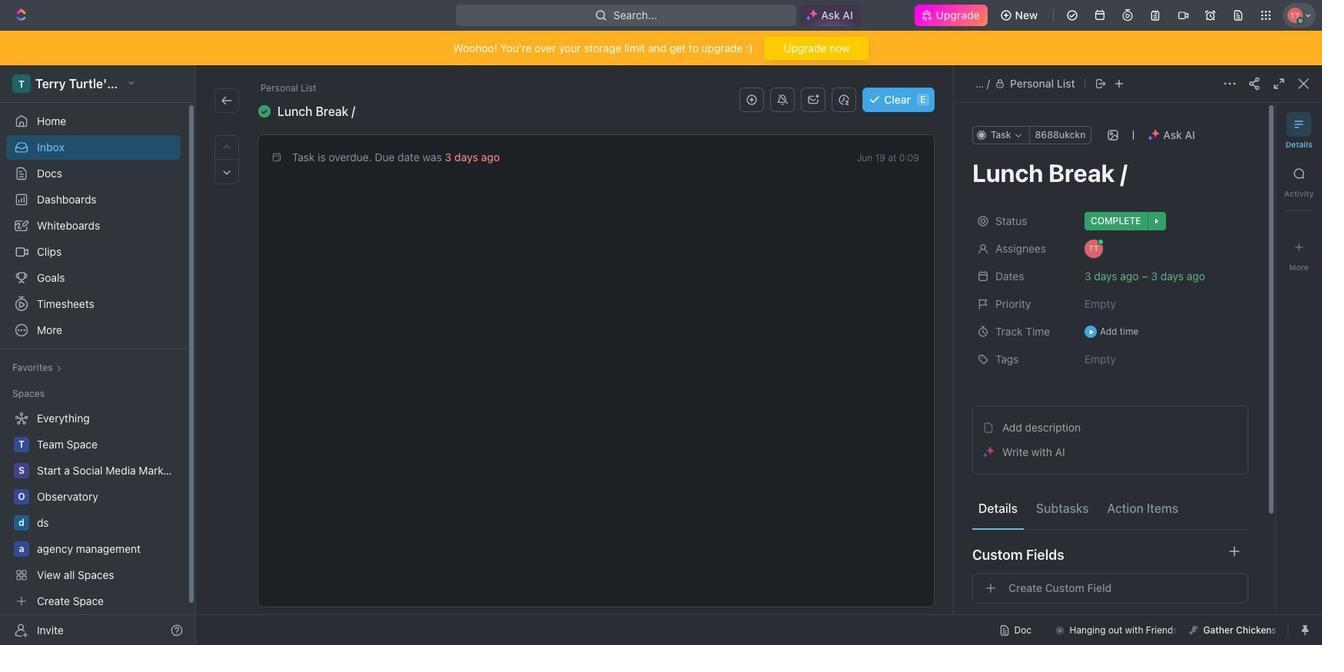 Task type: locate. For each thing, give the bounding box(es) containing it.
drumstick bite image
[[1190, 626, 1199, 635]]

agency management, , element
[[14, 542, 29, 557]]

team space, , element
[[14, 437, 29, 453]]

start a social media marketing agency, , element
[[14, 464, 29, 479]]

terry turtle's workspace, , element
[[12, 75, 31, 93]]

tree
[[6, 407, 181, 614]]

tree inside sidebar navigation
[[6, 407, 181, 614]]

tab list
[[973, 487, 1249, 531]]



Task type: vqa. For each thing, say whether or not it's contained in the screenshot.
17
no



Task type: describe. For each thing, give the bounding box(es) containing it.
Edit task name text field
[[973, 158, 1249, 188]]

observatory, , element
[[14, 490, 29, 505]]

sidebar navigation
[[0, 65, 199, 646]]

ds, , element
[[14, 516, 29, 531]]

task sidebar navigation tab list
[[1283, 112, 1316, 606]]



